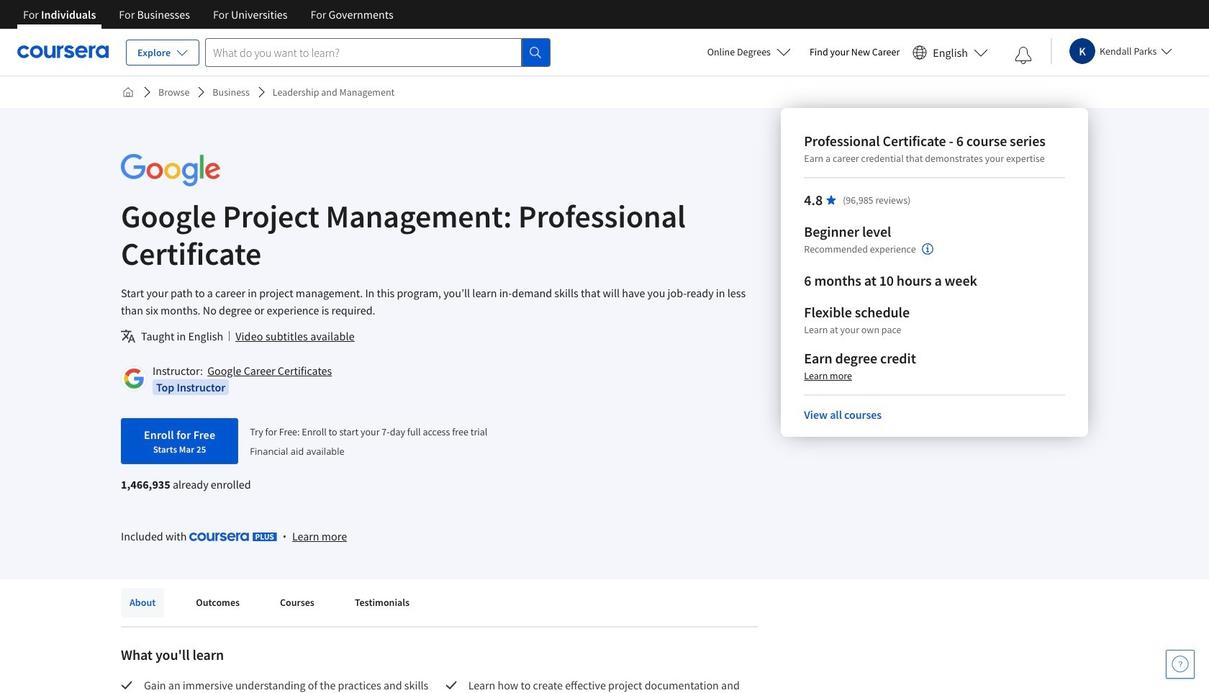 Task type: locate. For each thing, give the bounding box(es) containing it.
What do you want to learn? text field
[[205, 38, 522, 67]]

home image
[[122, 86, 134, 98]]

None search field
[[205, 38, 551, 67]]

google career certificates image
[[123, 368, 145, 389]]

coursera plus image
[[189, 533, 277, 541]]



Task type: describe. For each thing, give the bounding box(es) containing it.
learn more about degree credit element
[[804, 369, 852, 383]]

google image
[[121, 154, 220, 186]]

banner navigation
[[12, 0, 405, 29]]

information about difficulty level pre-requisites. image
[[922, 243, 933, 255]]

coursera image
[[17, 40, 109, 64]]

help center image
[[1172, 656, 1189, 673]]



Task type: vqa. For each thing, say whether or not it's contained in the screenshot.
THE COURSERA image
yes



